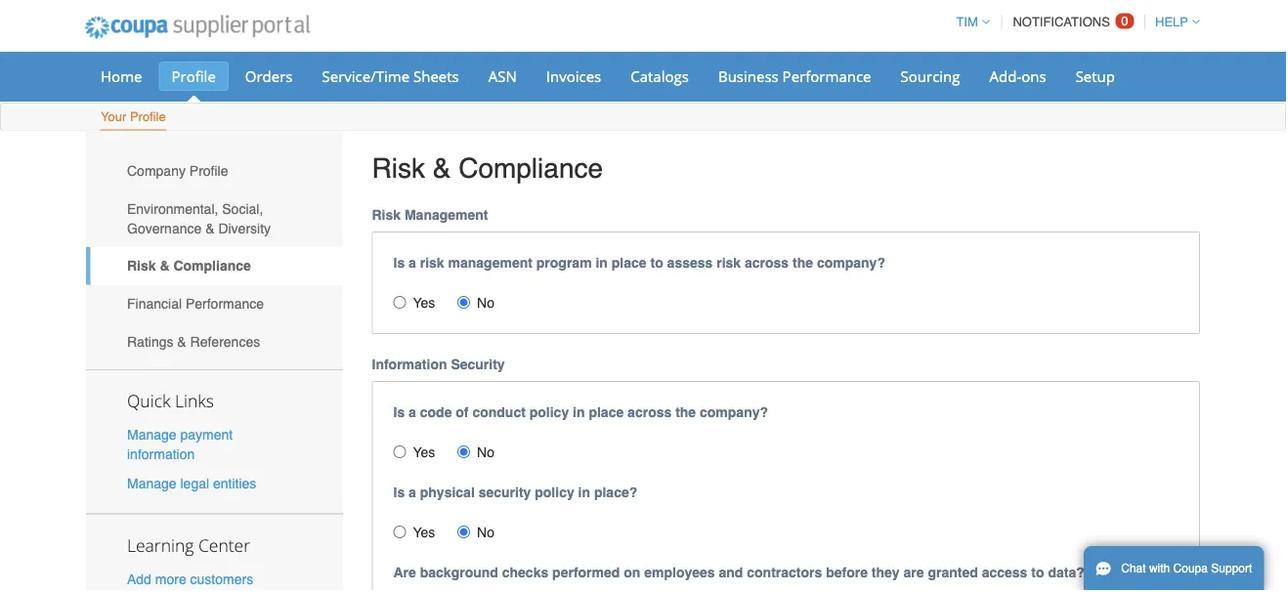 Task type: locate. For each thing, give the bounding box(es) containing it.
a left "physical"
[[409, 485, 416, 501]]

is left "physical"
[[393, 485, 405, 501]]

profile right your
[[130, 109, 166, 124]]

in
[[596, 255, 608, 271], [573, 405, 585, 420], [578, 485, 590, 501]]

0 vertical spatial company?
[[817, 255, 886, 271]]

performance up the references
[[186, 296, 264, 312]]

manage legal entities link
[[127, 476, 256, 491]]

2 vertical spatial in
[[578, 485, 590, 501]]

2 vertical spatial is
[[393, 485, 405, 501]]

3 yes from the top
[[413, 525, 435, 541]]

0 horizontal spatial risk
[[420, 255, 444, 271]]

1 vertical spatial to
[[1032, 565, 1045, 581]]

1 horizontal spatial compliance
[[459, 153, 603, 184]]

in left place?
[[578, 485, 590, 501]]

a for physical
[[409, 485, 416, 501]]

place up place?
[[589, 405, 624, 420]]

2 vertical spatial profile
[[189, 163, 228, 179]]

risk up risk management
[[372, 153, 425, 184]]

yes
[[413, 295, 435, 311], [413, 445, 435, 461], [413, 525, 435, 541]]

is for is a risk management program in place to assess risk across the company?
[[393, 255, 405, 271]]

1 vertical spatial company?
[[700, 405, 768, 420]]

risk right 'assess'
[[717, 255, 741, 271]]

manage up information on the bottom of page
[[127, 427, 177, 443]]

performance right business
[[783, 66, 872, 86]]

1 vertical spatial no
[[477, 445, 495, 461]]

0 horizontal spatial to
[[651, 255, 663, 271]]

a left "code"
[[409, 405, 416, 420]]

performance inside business performance link
[[783, 66, 872, 86]]

risk & compliance
[[372, 153, 603, 184], [127, 258, 251, 274]]

no down management on the left of the page
[[477, 295, 495, 311]]

0 vertical spatial manage
[[127, 427, 177, 443]]

risk
[[372, 153, 425, 184], [372, 207, 401, 223], [127, 258, 156, 274]]

across right 'assess'
[[745, 255, 789, 271]]

& down governance
[[160, 258, 170, 274]]

to left data?
[[1032, 565, 1045, 581]]

manage inside manage payment information
[[127, 427, 177, 443]]

risk & compliance up financial performance at the bottom left
[[127, 258, 251, 274]]

1 vertical spatial is
[[393, 405, 405, 420]]

1 vertical spatial profile
[[130, 109, 166, 124]]

1 no from the top
[[477, 295, 495, 311]]

profile up the environmental, social, governance & diversity link
[[189, 163, 228, 179]]

sourcing link
[[888, 62, 973, 91]]

is left "code"
[[393, 405, 405, 420]]

the
[[793, 255, 813, 271], [676, 405, 696, 420]]

in right program
[[596, 255, 608, 271]]

2 a from the top
[[409, 405, 416, 420]]

0 vertical spatial yes
[[413, 295, 435, 311]]

0 vertical spatial in
[[596, 255, 608, 271]]

& inside ratings & references link
[[177, 334, 186, 349]]

2 vertical spatial no
[[477, 525, 495, 541]]

1 vertical spatial risk & compliance
[[127, 258, 251, 274]]

contractors
[[747, 565, 822, 581]]

0 vertical spatial across
[[745, 255, 789, 271]]

risk up financial on the bottom of page
[[127, 258, 156, 274]]

information
[[372, 357, 447, 373]]

place left 'assess'
[[612, 255, 647, 271]]

2 is from the top
[[393, 405, 405, 420]]

granted
[[928, 565, 978, 581]]

risk & compliance up management
[[372, 153, 603, 184]]

profile for your profile
[[130, 109, 166, 124]]

0 horizontal spatial performance
[[186, 296, 264, 312]]

your
[[101, 109, 126, 124]]

are background checks performed on employees and contractors before they are granted access to data?
[[393, 565, 1085, 581]]

1 a from the top
[[409, 255, 416, 271]]

a
[[409, 255, 416, 271], [409, 405, 416, 420], [409, 485, 416, 501]]

in right conduct
[[573, 405, 585, 420]]

1 vertical spatial a
[[409, 405, 416, 420]]

1 vertical spatial performance
[[186, 296, 264, 312]]

0 vertical spatial a
[[409, 255, 416, 271]]

invoices link
[[534, 62, 614, 91]]

help link
[[1147, 15, 1200, 29]]

3 a from the top
[[409, 485, 416, 501]]

no
[[477, 295, 495, 311], [477, 445, 495, 461], [477, 525, 495, 541]]

manage payment information
[[127, 427, 233, 463]]

1 vertical spatial compliance
[[173, 258, 251, 274]]

risk down risk management
[[420, 255, 444, 271]]

1 horizontal spatial the
[[793, 255, 813, 271]]

2 no from the top
[[477, 445, 495, 461]]

2 yes from the top
[[413, 445, 435, 461]]

& up management
[[433, 153, 451, 184]]

service/time sheets link
[[309, 62, 472, 91]]

0 vertical spatial policy
[[530, 405, 569, 420]]

manage down information on the bottom of page
[[127, 476, 177, 491]]

0 vertical spatial compliance
[[459, 153, 603, 184]]

1 horizontal spatial company?
[[817, 255, 886, 271]]

1 yes from the top
[[413, 295, 435, 311]]

3 no from the top
[[477, 525, 495, 541]]

policy right security
[[535, 485, 575, 501]]

in for program
[[596, 255, 608, 271]]

in for policy
[[578, 485, 590, 501]]

no for of
[[477, 445, 495, 461]]

0 horizontal spatial across
[[628, 405, 672, 420]]

1 horizontal spatial performance
[[783, 66, 872, 86]]

a down risk management
[[409, 255, 416, 271]]

1 vertical spatial policy
[[535, 485, 575, 501]]

compliance
[[459, 153, 603, 184], [173, 258, 251, 274]]

manage payment information link
[[127, 427, 233, 463]]

2 vertical spatial yes
[[413, 525, 435, 541]]

0 vertical spatial the
[[793, 255, 813, 271]]

policy
[[530, 405, 569, 420], [535, 485, 575, 501]]

yes up the are
[[413, 525, 435, 541]]

ratings & references
[[127, 334, 260, 349]]

your profile
[[101, 109, 166, 124]]

company
[[127, 163, 186, 179]]

security
[[451, 357, 505, 373]]

performance for business performance
[[783, 66, 872, 86]]

0 vertical spatial to
[[651, 255, 663, 271]]

navigation
[[948, 3, 1200, 41]]

navigation containing notifications 0
[[948, 3, 1200, 41]]

2 risk from the left
[[717, 255, 741, 271]]

home link
[[88, 62, 155, 91]]

yes for risk
[[413, 295, 435, 311]]

to left 'assess'
[[651, 255, 663, 271]]

1 horizontal spatial to
[[1032, 565, 1045, 581]]

yes down "code"
[[413, 445, 435, 461]]

business performance link
[[706, 62, 884, 91]]

profile link
[[159, 62, 229, 91]]

environmental, social, governance & diversity link
[[86, 190, 343, 247]]

company profile link
[[86, 152, 343, 190]]

catalogs
[[631, 66, 689, 86]]

1 horizontal spatial risk
[[717, 255, 741, 271]]

a for code
[[409, 405, 416, 420]]

conduct
[[473, 405, 526, 420]]

0 vertical spatial is
[[393, 255, 405, 271]]

is a code of conduct policy in place across the company?
[[393, 405, 768, 420]]

compliance down asn link
[[459, 153, 603, 184]]

across
[[745, 255, 789, 271], [628, 405, 672, 420]]

across up place?
[[628, 405, 672, 420]]

3 is from the top
[[393, 485, 405, 501]]

no down security
[[477, 525, 495, 541]]

is down risk management
[[393, 255, 405, 271]]

0 horizontal spatial the
[[676, 405, 696, 420]]

risk left management
[[372, 207, 401, 223]]

1 vertical spatial manage
[[127, 476, 177, 491]]

manage for manage legal entities
[[127, 476, 177, 491]]

1 vertical spatial yes
[[413, 445, 435, 461]]

diversity
[[218, 220, 271, 236]]

yes up information security
[[413, 295, 435, 311]]

& right 'ratings'
[[177, 334, 186, 349]]

support
[[1212, 562, 1253, 576]]

performance inside financial performance link
[[186, 296, 264, 312]]

ons
[[1022, 66, 1047, 86]]

1 horizontal spatial risk & compliance
[[372, 153, 603, 184]]

center
[[198, 534, 250, 557]]

performance for financial performance
[[186, 296, 264, 312]]

no down conduct
[[477, 445, 495, 461]]

1 vertical spatial across
[[628, 405, 672, 420]]

customers
[[190, 571, 253, 587]]

1 vertical spatial in
[[573, 405, 585, 420]]

business
[[718, 66, 779, 86]]

0 horizontal spatial compliance
[[173, 258, 251, 274]]

None radio
[[458, 296, 470, 309], [458, 526, 470, 539], [458, 296, 470, 309], [458, 526, 470, 539]]

policy right conduct
[[530, 405, 569, 420]]

risk & compliance link
[[86, 247, 343, 285]]

None radio
[[393, 296, 406, 309], [393, 446, 406, 459], [458, 446, 470, 459], [393, 526, 406, 539], [393, 296, 406, 309], [393, 446, 406, 459], [458, 446, 470, 459], [393, 526, 406, 539]]

references
[[190, 334, 260, 349]]

profile down coupa supplier portal image on the top
[[172, 66, 216, 86]]

compliance up financial performance link on the left of page
[[173, 258, 251, 274]]

tim link
[[948, 15, 990, 29]]

is a risk management program in place to assess risk across the company?
[[393, 255, 886, 271]]

0 vertical spatial performance
[[783, 66, 872, 86]]

chat with coupa support button
[[1084, 546, 1264, 591]]

place
[[612, 255, 647, 271], [589, 405, 624, 420]]

1 manage from the top
[[127, 427, 177, 443]]

profile
[[172, 66, 216, 86], [130, 109, 166, 124], [189, 163, 228, 179]]

2 vertical spatial a
[[409, 485, 416, 501]]

1 is from the top
[[393, 255, 405, 271]]

add-ons
[[990, 66, 1047, 86]]

to
[[651, 255, 663, 271], [1032, 565, 1045, 581]]

& left diversity
[[205, 220, 215, 236]]

add-
[[990, 66, 1022, 86]]

0 vertical spatial no
[[477, 295, 495, 311]]

2 manage from the top
[[127, 476, 177, 491]]

information
[[127, 447, 195, 463]]

learning
[[127, 534, 194, 557]]

program
[[536, 255, 592, 271]]



Task type: vqa. For each thing, say whether or not it's contained in the screenshot.
'Coupa Supplier Portal' Image to the left
no



Task type: describe. For each thing, give the bounding box(es) containing it.
no for security
[[477, 525, 495, 541]]

coupa
[[1174, 562, 1208, 576]]

learning center
[[127, 534, 250, 557]]

are
[[904, 565, 924, 581]]

ratings & references link
[[86, 323, 343, 361]]

payment
[[180, 427, 233, 443]]

1 vertical spatial the
[[676, 405, 696, 420]]

coupa supplier portal image
[[71, 3, 323, 52]]

yes for code
[[413, 445, 435, 461]]

asn
[[489, 66, 517, 86]]

0 horizontal spatial risk & compliance
[[127, 258, 251, 274]]

setup link
[[1063, 62, 1128, 91]]

1 horizontal spatial across
[[745, 255, 789, 271]]

financial performance
[[127, 296, 264, 312]]

physical
[[420, 485, 475, 501]]

& inside 'environmental, social, governance & diversity'
[[205, 220, 215, 236]]

service/time sheets
[[322, 66, 459, 86]]

financial performance link
[[86, 285, 343, 323]]

add more customers link
[[127, 571, 253, 587]]

home
[[101, 66, 142, 86]]

orders link
[[232, 62, 305, 91]]

a for risk
[[409, 255, 416, 271]]

0 horizontal spatial company?
[[700, 405, 768, 420]]

invoices
[[546, 66, 601, 86]]

before
[[826, 565, 868, 581]]

company profile
[[127, 163, 228, 179]]

and
[[719, 565, 743, 581]]

governance
[[127, 220, 202, 236]]

orders
[[245, 66, 293, 86]]

risk management
[[372, 207, 488, 223]]

access
[[982, 565, 1028, 581]]

setup
[[1076, 66, 1115, 86]]

& inside 'risk & compliance' link
[[160, 258, 170, 274]]

quick links
[[127, 390, 214, 413]]

0 vertical spatial profile
[[172, 66, 216, 86]]

performed
[[552, 565, 620, 581]]

links
[[175, 390, 214, 413]]

service/time
[[322, 66, 410, 86]]

asn link
[[476, 62, 530, 91]]

tim
[[956, 15, 978, 29]]

code
[[420, 405, 452, 420]]

0 vertical spatial risk & compliance
[[372, 153, 603, 184]]

manage for manage payment information
[[127, 427, 177, 443]]

0 vertical spatial risk
[[372, 153, 425, 184]]

is for is a physical security policy in place?
[[393, 485, 405, 501]]

0
[[1122, 14, 1129, 28]]

quick
[[127, 390, 171, 413]]

add
[[127, 571, 151, 587]]

is a physical security policy in place?
[[393, 485, 638, 501]]

0 vertical spatial place
[[612, 255, 647, 271]]

manage legal entities
[[127, 476, 256, 491]]

compliance inside 'risk & compliance' link
[[173, 258, 251, 274]]

are
[[393, 565, 416, 581]]

1 vertical spatial risk
[[372, 207, 401, 223]]

legal
[[180, 476, 209, 491]]

checks
[[502, 565, 549, 581]]

add-ons link
[[977, 62, 1059, 91]]

sheets
[[414, 66, 459, 86]]

is for is a code of conduct policy in place across the company?
[[393, 405, 405, 420]]

add more customers
[[127, 571, 253, 587]]

on
[[624, 565, 641, 581]]

they
[[872, 565, 900, 581]]

of
[[456, 405, 469, 420]]

more
[[155, 571, 186, 587]]

sourcing
[[901, 66, 960, 86]]

catalogs link
[[618, 62, 702, 91]]

employees
[[644, 565, 715, 581]]

1 vertical spatial place
[[589, 405, 624, 420]]

environmental, social, governance & diversity
[[127, 201, 271, 236]]

environmental,
[[127, 201, 218, 217]]

assess
[[667, 255, 713, 271]]

your profile link
[[100, 105, 167, 131]]

1 risk from the left
[[420, 255, 444, 271]]

yes for physical
[[413, 525, 435, 541]]

background
[[420, 565, 498, 581]]

help
[[1156, 15, 1189, 29]]

with
[[1150, 562, 1170, 576]]

no for management
[[477, 295, 495, 311]]

management
[[448, 255, 533, 271]]

notifications
[[1013, 15, 1110, 29]]

financial
[[127, 296, 182, 312]]

place?
[[594, 485, 638, 501]]

profile for company profile
[[189, 163, 228, 179]]

security
[[479, 485, 531, 501]]

data?
[[1048, 565, 1085, 581]]

chat
[[1122, 562, 1146, 576]]

entities
[[213, 476, 256, 491]]

ratings
[[127, 334, 173, 349]]

business performance
[[718, 66, 872, 86]]

social,
[[222, 201, 263, 217]]

information security
[[372, 357, 505, 373]]

notifications 0
[[1013, 14, 1129, 29]]

chat with coupa support
[[1122, 562, 1253, 576]]

2 vertical spatial risk
[[127, 258, 156, 274]]



